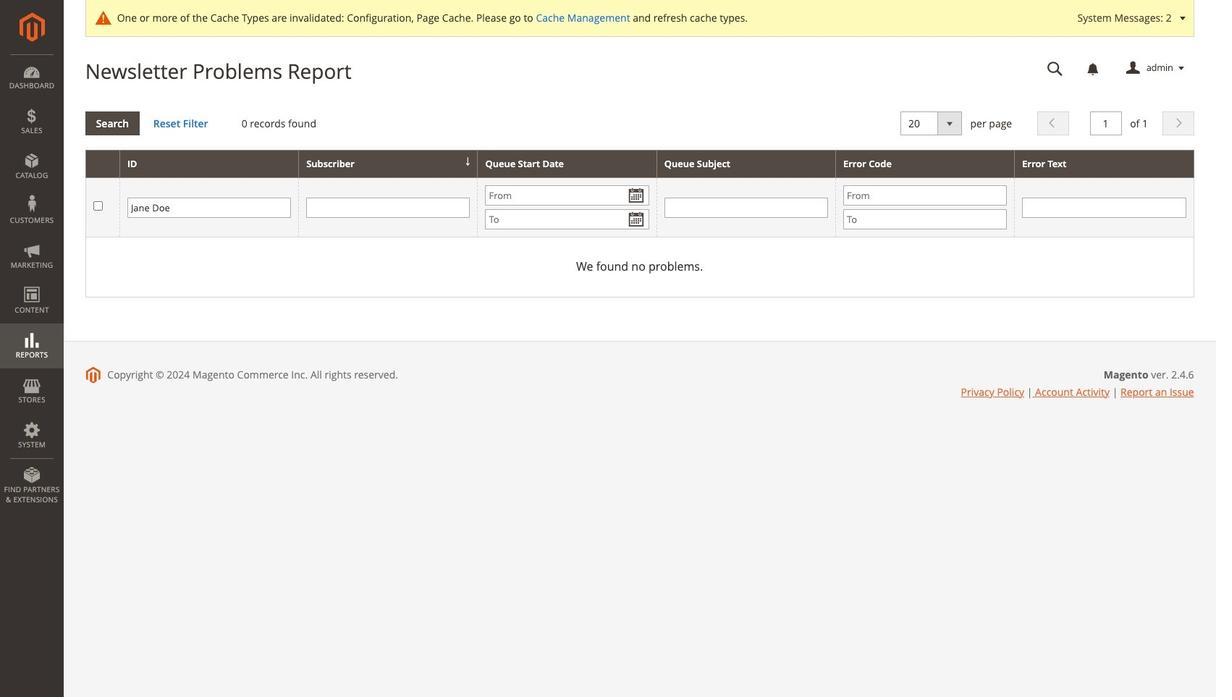Task type: describe. For each thing, give the bounding box(es) containing it.
to text field for from text field
[[843, 209, 1007, 230]]

to text field for from text box
[[485, 209, 649, 230]]



Task type: locate. For each thing, give the bounding box(es) containing it.
menu bar
[[0, 54, 64, 512]]

1 horizontal spatial to text field
[[843, 209, 1007, 230]]

None text field
[[1090, 111, 1122, 135]]

0 horizontal spatial to text field
[[485, 209, 649, 230]]

magento admin panel image
[[19, 12, 45, 42]]

2 to text field from the left
[[843, 209, 1007, 230]]

To text field
[[485, 209, 649, 230], [843, 209, 1007, 230]]

1 to text field from the left
[[485, 209, 649, 230]]

None text field
[[1037, 56, 1073, 81], [127, 197, 291, 218], [306, 197, 470, 218], [664, 197, 828, 218], [1022, 197, 1186, 218], [1037, 56, 1073, 81], [127, 197, 291, 218], [306, 197, 470, 218], [664, 197, 828, 218], [1022, 197, 1186, 218]]

From text field
[[843, 186, 1007, 206]]

to text field down from text field
[[843, 209, 1007, 230]]

From text field
[[485, 186, 649, 206]]

to text field down from text box
[[485, 209, 649, 230]]

None checkbox
[[93, 201, 103, 211]]



Task type: vqa. For each thing, say whether or not it's contained in the screenshot.
the From text box to the right
yes



